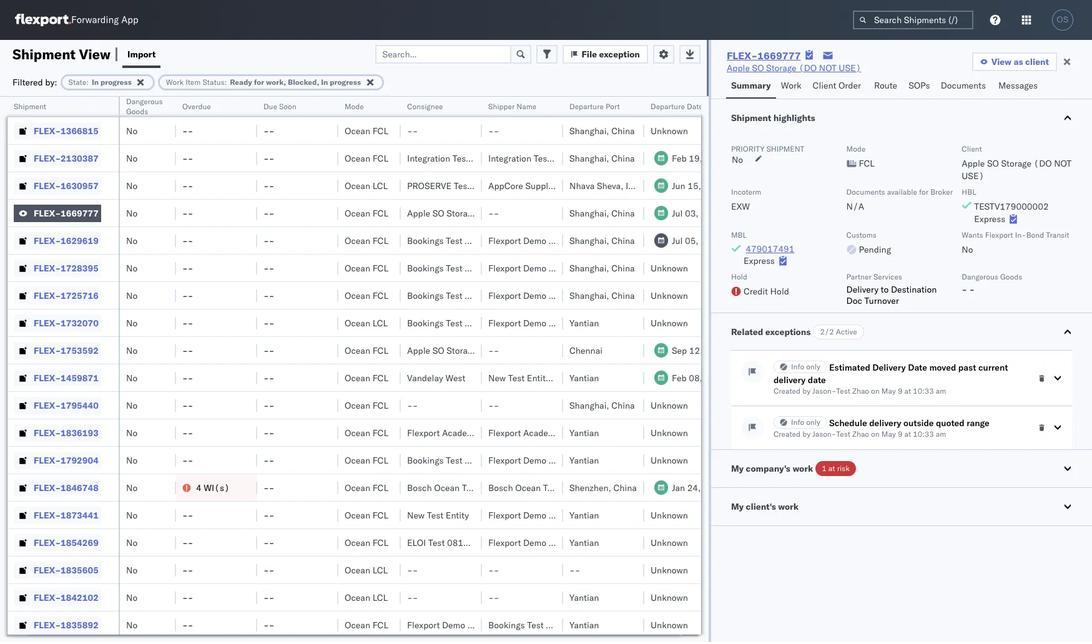 Task type: describe. For each thing, give the bounding box(es) containing it.
so down flex-1669777 link
[[752, 62, 764, 74]]

est for jan 24, 2023 est
[[727, 483, 743, 494]]

shanghai, china for flex-1728395
[[570, 263, 635, 274]]

shipper name
[[488, 102, 537, 111]]

flex-1842102 button
[[14, 589, 101, 607]]

departure for departure date
[[651, 102, 685, 111]]

delivery inside estimated delivery date moved past current delivery date
[[774, 375, 806, 386]]

flex-2130387
[[34, 153, 99, 164]]

flex- for flex-1753592 button
[[34, 345, 61, 356]]

ocean fcl for flex-1835892
[[345, 620, 389, 631]]

available
[[887, 187, 918, 197]]

3 resize handle column header from the left
[[242, 97, 257, 643]]

mode inside button
[[345, 102, 364, 111]]

my client's work button
[[711, 488, 1093, 526]]

(do up the work button
[[799, 62, 817, 74]]

overdue
[[182, 102, 211, 111]]

wants
[[962, 231, 984, 240]]

entity for new test entity
[[446, 510, 469, 521]]

ocean fcl for flex-1728395
[[345, 263, 389, 274]]

storage inside client apple so storage (do not use) incoterm exw
[[1002, 158, 1032, 169]]

ocean lcl for flex-1732070
[[345, 318, 388, 329]]

no for flex-1725716
[[126, 290, 138, 301]]

mode button
[[339, 99, 389, 112]]

1 vertical spatial hold
[[771, 286, 790, 297]]

client order
[[813, 80, 861, 91]]

info only for estimated
[[791, 362, 821, 372]]

4
[[196, 483, 202, 494]]

route
[[874, 80, 898, 91]]

edt right the exw
[[752, 208, 768, 219]]

fcl for flex-1728395
[[373, 263, 389, 274]]

consignee for flex-1725716
[[465, 290, 507, 301]]

priority
[[731, 144, 765, 154]]

ocean fcl for flex-1669777
[[345, 208, 389, 219]]

west
[[446, 373, 466, 384]]

supply
[[526, 180, 553, 191]]

Search... text field
[[375, 45, 511, 63]]

client for order
[[813, 80, 837, 91]]

fcl for flex-1846748
[[373, 483, 389, 494]]

departure date
[[651, 102, 703, 111]]

0 vertical spatial est
[[756, 153, 771, 164]]

flex-2130387 button
[[14, 150, 101, 167]]

1 in from the left
[[92, 77, 99, 87]]

18:00
[[725, 208, 749, 219]]

shanghai, china for flex-1795440
[[570, 400, 635, 411]]

sops button
[[904, 74, 936, 99]]

resize handle column header for departure port
[[630, 97, 645, 643]]

unknown for 1728395
[[651, 263, 688, 274]]

shanghai, for flex-1366815
[[570, 125, 609, 136]]

proserve
[[407, 180, 452, 191]]

client for apple
[[962, 144, 982, 154]]

flexport. image
[[15, 14, 71, 26]]

consignee for flex-1732070
[[465, 318, 507, 329]]

china for flex-1795440
[[612, 400, 635, 411]]

at for outside
[[905, 430, 911, 439]]

flex- for flex-1873441 button
[[34, 510, 61, 521]]

(do inside client apple so storage (do not use) incoterm exw
[[1034, 158, 1052, 169]]

1 vertical spatial mode
[[847, 144, 866, 154]]

4 resize handle column header from the left
[[324, 97, 339, 643]]

wi(s)
[[204, 483, 230, 494]]

15:30
[[728, 180, 752, 191]]

14:00
[[729, 153, 753, 164]]

unknown for 1795440
[[651, 400, 688, 411]]

related
[[731, 327, 764, 338]]

in-
[[1016, 231, 1027, 240]]

edt right 15:30
[[754, 180, 770, 191]]

ocean for 1836193
[[345, 428, 370, 439]]

bond
[[1027, 231, 1045, 240]]

feb 08, 2023 est
[[672, 373, 744, 384]]

fcl for flex-1792904
[[373, 455, 389, 466]]

storage down proserve test account
[[447, 208, 477, 219]]

2 bosch ocean test from the left
[[488, 483, 560, 494]]

china for flex-1629619
[[612, 235, 635, 246]]

work for work item status : ready for work, blocked, in progress
[[166, 77, 184, 87]]

12,
[[690, 345, 703, 356]]

wants flexport in-bond transit no
[[962, 231, 1070, 255]]

partner
[[847, 272, 872, 282]]

schedule
[[830, 418, 867, 429]]

(do down account
[[479, 208, 497, 219]]

past
[[959, 362, 977, 374]]

0 horizontal spatial view
[[79, 45, 111, 63]]

flexport demo shipper co. for 1854269
[[488, 538, 594, 549]]

demo for 1725716
[[523, 290, 547, 301]]

summary
[[731, 80, 771, 91]]

as
[[1014, 56, 1024, 67]]

flex-1835892
[[34, 620, 99, 631]]

no for flex-1792904
[[126, 455, 138, 466]]

unknown for 1366815
[[651, 125, 688, 136]]

flex-1630957 button
[[14, 177, 101, 195]]

doc
[[847, 295, 863, 307]]

flexport inside the wants flexport in-bond transit no
[[986, 231, 1014, 240]]

by for estimated
[[803, 387, 811, 396]]

credit hold
[[744, 286, 790, 297]]

fcl for flex-1873441
[[373, 510, 389, 521]]

china for flex-1728395
[[612, 263, 635, 274]]

2 : from the left
[[225, 77, 227, 87]]

flex-1753592 button
[[14, 342, 101, 359]]

estimated delivery date moved past current delivery date
[[774, 362, 1008, 386]]

flex- up summary
[[727, 49, 758, 62]]

flex-1732070 button
[[14, 315, 101, 332]]

lcl for flex-1835605
[[373, 565, 388, 576]]

0 vertical spatial 1669777
[[758, 49, 801, 62]]

not inside client apple so storage (do not use) incoterm exw
[[1055, 158, 1072, 169]]

fcl for flex-1366815
[[373, 125, 389, 136]]

exceptions
[[766, 327, 811, 338]]

demo for 1873441
[[523, 510, 547, 521]]

view as client button
[[972, 52, 1058, 71]]

flex-1366815 button
[[14, 122, 101, 140]]

flex-1366815
[[34, 125, 99, 136]]

flex- for flex-1835605 button at left
[[34, 565, 61, 576]]

1725716
[[61, 290, 99, 301]]

flex- for flex-1842102 "button"
[[34, 592, 61, 604]]

ocean lcl for flex-1630957
[[345, 180, 388, 191]]

2
[[553, 373, 558, 384]]

flexport for 1792904
[[488, 455, 521, 466]]

so down proserve
[[433, 208, 445, 219]]

at for date
[[905, 387, 911, 396]]

only for schedule
[[807, 418, 821, 427]]

by:
[[45, 77, 57, 88]]

(us)
[[481, 428, 503, 439]]

flex- for flex-1629619 button
[[34, 235, 61, 246]]

flexport demo shipper co. for 1728395
[[488, 263, 594, 274]]

created by jason-test zhao on may 9 at 10:33 am for estimated
[[774, 387, 947, 396]]

flexport for 1728395
[[488, 263, 521, 274]]

entity for new test entity 2
[[527, 373, 550, 384]]

flex- for 'flex-1459871' 'button'
[[34, 373, 61, 384]]

bookings for flex-1725716
[[407, 290, 444, 301]]

active
[[836, 327, 857, 337]]

fcl for flex-1725716
[[373, 290, 389, 301]]

edt down 18:00
[[725, 235, 741, 246]]

flex-1792904 button
[[14, 452, 101, 469]]

estimated
[[830, 362, 871, 374]]

messages button
[[994, 74, 1045, 99]]

dangerous goods button
[[120, 94, 172, 117]]

1630957
[[61, 180, 99, 191]]

customs
[[847, 231, 877, 240]]

jul for jul 05, 2022 edt
[[672, 235, 683, 246]]

shanghai, for flex-2130387
[[570, 153, 609, 164]]

vandelay
[[407, 373, 443, 384]]

for inside documents available for broker n/a
[[920, 187, 929, 197]]

vandelay west
[[407, 373, 466, 384]]

summary button
[[726, 74, 776, 99]]

flexport demo shipper co. for 1732070
[[488, 318, 594, 329]]

yantian for flex-1835892
[[570, 620, 599, 631]]

flex-1732070
[[34, 318, 99, 329]]

os
[[1057, 15, 1069, 24]]

flex- for flex-1669777 button
[[34, 208, 61, 219]]

use) down appcore supply ltd
[[519, 208, 542, 219]]

ocean fcl for flex-1725716
[[345, 290, 389, 301]]

client's
[[746, 502, 776, 513]]

state : in progress
[[68, 77, 132, 87]]

resize handle column header for shipper name
[[548, 97, 563, 643]]

0 horizontal spatial for
[[254, 77, 264, 87]]

1873441
[[61, 510, 99, 521]]

on for delivery
[[871, 387, 880, 396]]

dangerous for dangerous goods - -
[[962, 272, 999, 282]]

so inside client apple so storage (do not use) incoterm exw
[[988, 158, 999, 169]]

services
[[874, 272, 903, 282]]

1 vertical spatial delivery
[[870, 418, 902, 429]]

documents button
[[936, 74, 994, 99]]

use) inside apple so storage (do not use) link
[[839, 62, 862, 74]]

file exception
[[582, 48, 640, 60]]

1795440
[[61, 400, 99, 411]]

jan 24, 2023 est
[[672, 483, 743, 494]]

current
[[979, 362, 1008, 374]]

departure port
[[570, 102, 620, 111]]

apple up summary
[[727, 62, 750, 74]]

edt down related
[[729, 345, 745, 356]]

shipper for flex-1792904
[[549, 455, 580, 466]]

fcl for flex-1459871
[[373, 373, 389, 384]]

new for new test entity 2
[[488, 373, 506, 384]]

ocean fcl for flex-1753592
[[345, 345, 389, 356]]

fcl for flex-1836193
[[373, 428, 389, 439]]

flex-1728395
[[34, 263, 99, 274]]

shanghai, china for flex-1669777
[[570, 208, 635, 219]]

shanghai, china for flex-1629619
[[570, 235, 635, 246]]

flex-1669777 button
[[14, 205, 101, 222]]

apple so storage (do not use) for chennai
[[407, 345, 542, 356]]

new for new test entity
[[407, 510, 425, 521]]

date
[[808, 375, 826, 386]]

departure date button
[[645, 99, 776, 112]]

inc.
[[506, 428, 521, 439]]

flex-1669777 inside button
[[34, 208, 99, 219]]

sep 12, 2022 edt
[[672, 345, 745, 356]]

china for flex-1725716
[[612, 290, 635, 301]]

consignee for flex-1728395
[[465, 263, 507, 274]]

1 horizontal spatial flex-1669777
[[727, 49, 801, 62]]

incoterm
[[731, 187, 762, 197]]

1 bosch from the left
[[407, 483, 432, 494]]

shipper inside button
[[488, 102, 515, 111]]

use) up new test entity 2 at the bottom of the page
[[519, 345, 542, 356]]

consignee for flex-1792904
[[465, 455, 507, 466]]

bookings test consignee for flex-1725716
[[407, 290, 507, 301]]

1728395
[[61, 263, 99, 274]]

work for my client's work
[[778, 502, 799, 513]]

1732070
[[61, 318, 99, 329]]

storage up west
[[447, 345, 477, 356]]

app
[[121, 14, 138, 26]]

co. for 1732070
[[582, 318, 594, 329]]

proserve test account
[[407, 180, 506, 191]]

state
[[68, 77, 86, 87]]

consignee for flex-1629619
[[465, 235, 507, 246]]



Task type: vqa. For each thing, say whether or not it's contained in the screenshot.


Task type: locate. For each thing, give the bounding box(es) containing it.
5 shanghai, china from the top
[[570, 263, 635, 274]]

blocked,
[[288, 77, 319, 87]]

shipment for shipment highlights
[[731, 112, 772, 124]]

shipment down filtered
[[14, 102, 46, 111]]

1 vertical spatial documents
[[847, 187, 886, 197]]

jason- for schedule
[[813, 430, 837, 439]]

express down 479017491
[[744, 255, 775, 267]]

1 horizontal spatial documents
[[941, 80, 986, 91]]

jason- for estimated
[[813, 387, 837, 396]]

info left schedule
[[791, 418, 805, 427]]

1 horizontal spatial date
[[908, 362, 928, 374]]

view as client
[[992, 56, 1049, 67]]

demo for 1629619
[[523, 235, 547, 246]]

by down date
[[803, 387, 811, 396]]

1 ocean lcl from the top
[[345, 180, 388, 191]]

1 shanghai, from the top
[[570, 125, 609, 136]]

4 shanghai, from the top
[[570, 235, 609, 246]]

dangerous goods
[[126, 97, 163, 116]]

shanghai, china for flex-1725716
[[570, 290, 635, 301]]

0 horizontal spatial academy
[[442, 428, 479, 439]]

apple up hbl
[[962, 158, 985, 169]]

flex- inside flex-1846748 button
[[34, 483, 61, 494]]

ocean
[[345, 125, 370, 136], [345, 153, 370, 164], [345, 180, 370, 191], [345, 208, 370, 219], [345, 235, 370, 246], [345, 263, 370, 274], [345, 290, 370, 301], [345, 318, 370, 329], [345, 345, 370, 356], [345, 373, 370, 384], [345, 400, 370, 411], [345, 428, 370, 439], [345, 455, 370, 466], [345, 483, 370, 494], [434, 483, 460, 494], [515, 483, 541, 494], [345, 510, 370, 521], [345, 538, 370, 549], [345, 565, 370, 576], [345, 592, 370, 604], [345, 620, 370, 631]]

no inside the wants flexport in-bond transit no
[[962, 244, 974, 255]]

1 vertical spatial dangerous
[[962, 272, 999, 282]]

ocean fcl for flex-1792904
[[345, 455, 389, 466]]

academy for (sz)
[[523, 428, 560, 439]]

flex- inside flex-1629619 button
[[34, 235, 61, 246]]

1 vertical spatial shipment
[[14, 102, 46, 111]]

no for flex-1728395
[[126, 263, 138, 274]]

7 shanghai, china from the top
[[570, 400, 635, 411]]

4 lcl from the top
[[373, 592, 388, 604]]

7 shanghai, from the top
[[570, 400, 609, 411]]

flex- up flex-1728395 button
[[34, 235, 61, 246]]

12 ocean fcl from the top
[[345, 483, 389, 494]]

flex- inside flex-1873441 button
[[34, 510, 61, 521]]

2022 right 12,
[[705, 345, 727, 356]]

unknown for 1732070
[[651, 318, 688, 329]]

0 vertical spatial feb
[[672, 153, 687, 164]]

2023 for 08,
[[705, 373, 727, 384]]

1 vertical spatial entity
[[446, 510, 469, 521]]

flex- inside "flex-1630957" button
[[34, 180, 61, 191]]

port
[[606, 102, 620, 111]]

6 unknown from the top
[[651, 428, 688, 439]]

flex- inside flex-1835605 button
[[34, 565, 61, 576]]

shipment inside button
[[14, 102, 46, 111]]

feb
[[672, 153, 687, 164], [672, 373, 687, 384]]

2 9 from the top
[[898, 430, 903, 439]]

flex- up flex-1669777 button
[[34, 180, 61, 191]]

am down quoted
[[936, 430, 947, 439]]

0 horizontal spatial date
[[687, 102, 703, 111]]

flexport academy (us) inc.
[[407, 428, 521, 439]]

2 ocean lcl from the top
[[345, 318, 388, 329]]

4 ocean lcl from the top
[[345, 592, 388, 604]]

flex- inside flex-1842102 "button"
[[34, 592, 61, 604]]

1 by from the top
[[803, 387, 811, 396]]

1 zhao from the top
[[853, 387, 870, 396]]

15,
[[688, 180, 701, 191]]

flex- inside flex-2130387 'button'
[[34, 153, 61, 164]]

no for flex-1835892
[[126, 620, 138, 631]]

goods down the wants flexport in-bond transit no
[[1001, 272, 1023, 282]]

3 shanghai, china from the top
[[570, 208, 635, 219]]

0 vertical spatial delivery
[[847, 284, 879, 295]]

1 vertical spatial feb
[[672, 373, 687, 384]]

0 horizontal spatial progress
[[101, 77, 132, 87]]

2 vertical spatial est
[[727, 483, 743, 494]]

2 created from the top
[[774, 430, 801, 439]]

flex- for flex-1732070 button
[[34, 318, 61, 329]]

1 jul from the top
[[672, 208, 683, 219]]

1 at risk
[[822, 464, 850, 473]]

flex- inside flex-1854269 button
[[34, 538, 61, 549]]

2022 right '19,'
[[705, 153, 727, 164]]

0 horizontal spatial bosch ocean test
[[407, 483, 479, 494]]

hold
[[731, 272, 748, 282], [771, 286, 790, 297]]

1 info from the top
[[791, 362, 805, 372]]

0 horizontal spatial hold
[[731, 272, 748, 282]]

1835892
[[61, 620, 99, 631]]

1 academy from the left
[[442, 428, 479, 439]]

1 my from the top
[[731, 464, 744, 475]]

flex-1630957
[[34, 180, 99, 191]]

2 may from the top
[[882, 430, 896, 439]]

client left the order
[[813, 80, 837, 91]]

delivery inside estimated delivery date moved past current delivery date
[[873, 362, 906, 374]]

my left client's
[[731, 502, 744, 513]]

2022 right 05,
[[701, 235, 723, 246]]

work right client's
[[778, 502, 799, 513]]

entity left the 2
[[527, 373, 550, 384]]

in right blocked,
[[321, 77, 328, 87]]

no for flex-1854269
[[126, 538, 138, 549]]

may
[[882, 387, 896, 396], [882, 430, 896, 439]]

flex- down the shipment button
[[34, 125, 61, 136]]

eloi test 081801
[[407, 538, 480, 549]]

2022 for 05,
[[701, 235, 723, 246]]

flex- inside flex-1795440 button
[[34, 400, 61, 411]]

progress up dangerous goods
[[101, 77, 132, 87]]

1 vertical spatial am
[[936, 430, 947, 439]]

9 down estimated delivery date moved past current delivery date
[[898, 387, 903, 396]]

use)
[[839, 62, 862, 74], [962, 171, 985, 182], [519, 208, 542, 219], [519, 345, 542, 356]]

resize handle column header
[[104, 97, 119, 643], [161, 97, 176, 643], [242, 97, 257, 643], [324, 97, 339, 643], [386, 97, 401, 643], [467, 97, 482, 643], [548, 97, 563, 643], [630, 97, 645, 643]]

new test entity
[[407, 510, 469, 521]]

unknown for 1725716
[[651, 290, 688, 301]]

work inside button
[[781, 80, 802, 91]]

storage up the work button
[[767, 62, 797, 74]]

0 vertical spatial jason-
[[813, 387, 837, 396]]

view inside button
[[992, 56, 1012, 67]]

2 on from the top
[[871, 430, 880, 439]]

bosch ocean test
[[407, 483, 479, 494], [488, 483, 560, 494]]

0 horizontal spatial work
[[166, 77, 184, 87]]

documents inside button
[[941, 80, 986, 91]]

0 vertical spatial documents
[[941, 80, 986, 91]]

nhava sheva, india
[[570, 180, 646, 191]]

1
[[822, 464, 827, 473]]

Search Shipments (/) text field
[[853, 11, 974, 29]]

est right 14:00
[[756, 153, 771, 164]]

0 vertical spatial hold
[[731, 272, 748, 282]]

1836193
[[61, 428, 99, 439]]

departure for departure port
[[570, 102, 604, 111]]

flex- inside flex-1728395 button
[[34, 263, 61, 274]]

2023
[[705, 373, 727, 384], [703, 483, 725, 494]]

0 vertical spatial 9
[[898, 387, 903, 396]]

flex-1836193 button
[[14, 424, 101, 442]]

shipment up by:
[[12, 45, 76, 63]]

0 vertical spatial jul
[[672, 208, 683, 219]]

view up state : in progress
[[79, 45, 111, 63]]

only up date
[[807, 362, 821, 372]]

jul for jul 03, 2022 18:00 edt
[[672, 208, 683, 219]]

1 created from the top
[[774, 387, 801, 396]]

shipment
[[767, 144, 805, 154]]

no for flex-1732070
[[126, 318, 138, 329]]

delivery left outside
[[870, 418, 902, 429]]

0 vertical spatial delivery
[[774, 375, 806, 386]]

import
[[127, 48, 156, 60]]

1 jason- from the top
[[813, 387, 837, 396]]

use) inside client apple so storage (do not use) incoterm exw
[[962, 171, 985, 182]]

1 may from the top
[[882, 387, 896, 396]]

created for estimated delivery date moved past current delivery date
[[774, 387, 801, 396]]

dangerous inside button
[[126, 97, 163, 106]]

jason-
[[813, 387, 837, 396], [813, 430, 837, 439]]

3 shanghai, from the top
[[570, 208, 609, 219]]

shanghai,
[[570, 125, 609, 136], [570, 153, 609, 164], [570, 208, 609, 219], [570, 235, 609, 246], [570, 263, 609, 274], [570, 290, 609, 301], [570, 400, 609, 411]]

5 resize handle column header from the left
[[386, 97, 401, 643]]

1 feb from the top
[[672, 153, 687, 164]]

flexport demo shipper co. for 1629619
[[488, 235, 594, 246]]

bookings for flex-1728395
[[407, 263, 444, 274]]

2 created by jason-test zhao on may 9 at 10:33 am from the top
[[774, 430, 947, 439]]

my left company's
[[731, 464, 744, 475]]

9 unknown from the top
[[651, 538, 688, 549]]

n/a
[[847, 201, 865, 212]]

4 yantian from the top
[[570, 455, 599, 466]]

0 horizontal spatial :
[[86, 77, 89, 87]]

due
[[264, 102, 277, 111]]

shanghai, for flex-1629619
[[570, 235, 609, 246]]

on for delivery
[[871, 430, 880, 439]]

flex- up flex-1732070 button
[[34, 290, 61, 301]]

3 ocean lcl from the top
[[345, 565, 388, 576]]

0 horizontal spatial entity
[[446, 510, 469, 521]]

1 unknown from the top
[[651, 125, 688, 136]]

shipment button
[[7, 99, 106, 112]]

1 horizontal spatial entity
[[527, 373, 550, 384]]

2022 for 19,
[[705, 153, 727, 164]]

at down estimated delivery date moved past current delivery date
[[905, 387, 911, 396]]

flex-1835605 button
[[14, 562, 101, 579]]

9 ocean fcl from the top
[[345, 400, 389, 411]]

documents available for broker n/a
[[847, 187, 953, 212]]

flex-1629619
[[34, 235, 99, 246]]

credit
[[744, 286, 768, 297]]

client inside "button"
[[813, 80, 837, 91]]

ocean for 1846748
[[345, 483, 370, 494]]

3 lcl from the top
[[373, 565, 388, 576]]

1669777 up "1629619" at the top of page
[[61, 208, 99, 219]]

apple so storage (do not use) up west
[[407, 345, 542, 356]]

shanghai, for flex-1669777
[[570, 208, 609, 219]]

1 shanghai, china from the top
[[570, 125, 635, 136]]

no for flex-1846748
[[126, 483, 138, 494]]

1 vertical spatial for
[[920, 187, 929, 197]]

fcl for flex-1854269
[[373, 538, 389, 549]]

1 vertical spatial jul
[[672, 235, 683, 246]]

new up eloi
[[407, 510, 425, 521]]

1 vertical spatial 1669777
[[61, 208, 99, 219]]

dangerous inside dangerous goods - -
[[962, 272, 999, 282]]

1 10:33 from the top
[[913, 387, 934, 396]]

1 info only from the top
[[791, 362, 821, 372]]

shanghai, for flex-1725716
[[570, 290, 609, 301]]

0 vertical spatial by
[[803, 387, 811, 396]]

1 horizontal spatial bosch ocean test
[[488, 483, 560, 494]]

15 ocean fcl from the top
[[345, 620, 389, 631]]

0 vertical spatial work
[[793, 464, 813, 475]]

express for hbl
[[975, 214, 1006, 225]]

shipper for flex-1629619
[[549, 235, 580, 246]]

china for flex-1366815
[[612, 125, 635, 136]]

on down schedule delivery outside quoted range
[[871, 430, 880, 439]]

1 horizontal spatial new
[[488, 373, 506, 384]]

0 vertical spatial 2023
[[705, 373, 727, 384]]

2022 for 03,
[[701, 208, 723, 219]]

departure port button
[[563, 99, 632, 112]]

flex- up flex-1835892 button at the bottom
[[34, 592, 61, 604]]

1 vertical spatial delivery
[[873, 362, 906, 374]]

apple up vandelay in the bottom left of the page
[[407, 345, 430, 356]]

ocean fcl for flex-1836193
[[345, 428, 389, 439]]

ocean fcl for flex-1846748
[[345, 483, 389, 494]]

1 horizontal spatial progress
[[330, 77, 361, 87]]

yantian for flex-1854269
[[570, 538, 599, 549]]

use) up hbl
[[962, 171, 985, 182]]

2 am from the top
[[936, 430, 947, 439]]

flex- down flex-1366815 button
[[34, 153, 61, 164]]

10 ocean fcl from the top
[[345, 428, 389, 439]]

jun 15, 2022 15:30 edt
[[672, 180, 770, 191]]

12 unknown from the top
[[651, 620, 688, 631]]

flex- for flex-1792904 button
[[34, 455, 61, 466]]

soon
[[279, 102, 296, 111]]

0 vertical spatial entity
[[527, 373, 550, 384]]

6 shanghai, from the top
[[570, 290, 609, 301]]

delivery down partner
[[847, 284, 879, 295]]

8 resize handle column header from the left
[[630, 97, 645, 643]]

date up '19,'
[[687, 102, 703, 111]]

0 vertical spatial zhao
[[853, 387, 870, 396]]

no for flex-1366815
[[126, 125, 138, 136]]

0 vertical spatial at
[[905, 387, 911, 396]]

bookings for flex-1629619
[[407, 235, 444, 246]]

ocean for 1873441
[[345, 510, 370, 521]]

flex- inside flex-1366815 button
[[34, 125, 61, 136]]

demo for 1854269
[[523, 538, 547, 549]]

flex-1836193
[[34, 428, 99, 439]]

unknown for 1792904
[[651, 455, 688, 466]]

6 yantian from the top
[[570, 538, 599, 549]]

1 horizontal spatial express
[[975, 214, 1006, 225]]

1 vertical spatial 9
[[898, 430, 903, 439]]

apple so storage (do not use) down account
[[407, 208, 542, 219]]

1 vertical spatial goods
[[1001, 272, 1023, 282]]

ocean fcl for flex-2130387
[[345, 153, 389, 164]]

0 vertical spatial client
[[813, 80, 837, 91]]

0 vertical spatial may
[[882, 387, 896, 396]]

08,
[[689, 373, 703, 384]]

goods down state : in progress
[[126, 107, 148, 116]]

2 ocean fcl from the top
[[345, 153, 389, 164]]

hold right credit
[[771, 286, 790, 297]]

may down schedule delivery outside quoted range
[[882, 430, 896, 439]]

1669777 inside button
[[61, 208, 99, 219]]

new right west
[[488, 373, 506, 384]]

goods inside dangerous goods
[[126, 107, 148, 116]]

at right "1"
[[829, 464, 836, 473]]

for left work,
[[254, 77, 264, 87]]

11 ocean fcl from the top
[[345, 455, 389, 466]]

0 horizontal spatial departure
[[570, 102, 604, 111]]

flex- for flex-1725716 button
[[34, 290, 61, 301]]

academy
[[442, 428, 479, 439], [523, 428, 560, 439]]

2 shanghai, china from the top
[[570, 153, 635, 164]]

est for feb 08, 2023 est
[[729, 373, 744, 384]]

1 yantian from the top
[[570, 318, 599, 329]]

1 vertical spatial info
[[791, 418, 805, 427]]

jul 05, 2022 edt
[[672, 235, 741, 246]]

date inside estimated delivery date moved past current delivery date
[[908, 362, 928, 374]]

on
[[871, 387, 880, 396], [871, 430, 880, 439]]

flexport
[[986, 231, 1014, 240], [488, 235, 521, 246], [488, 263, 521, 274], [488, 290, 521, 301], [488, 318, 521, 329], [407, 428, 440, 439], [488, 428, 521, 439], [488, 455, 521, 466], [488, 510, 521, 521], [488, 538, 521, 549], [407, 620, 440, 631]]

2023 right "24,"
[[703, 483, 725, 494]]

apple down proserve
[[407, 208, 430, 219]]

2 10:33 from the top
[[913, 430, 934, 439]]

client inside client apple so storage (do not use) incoterm exw
[[962, 144, 982, 154]]

shipper for flex-1854269
[[549, 538, 580, 549]]

work down apple so storage (do not use) link
[[781, 80, 802, 91]]

1 resize handle column header from the left
[[104, 97, 119, 643]]

no for flex-1630957
[[126, 180, 138, 191]]

0 horizontal spatial new
[[407, 510, 425, 521]]

broker
[[931, 187, 953, 197]]

by
[[803, 387, 811, 396], [803, 430, 811, 439]]

to
[[881, 284, 889, 295]]

info only
[[791, 362, 821, 372], [791, 418, 821, 427]]

0 vertical spatial info only
[[791, 362, 821, 372]]

bosch down (us)
[[488, 483, 513, 494]]

1 am from the top
[[936, 387, 947, 396]]

5 shanghai, from the top
[[570, 263, 609, 274]]

storage
[[767, 62, 797, 74], [1002, 158, 1032, 169], [447, 208, 477, 219], [447, 345, 477, 356]]

est down sep 12, 2022 edt
[[729, 373, 744, 384]]

no for flex-1795440
[[126, 400, 138, 411]]

1 progress from the left
[[101, 77, 132, 87]]

2 unknown from the top
[[651, 263, 688, 274]]

1 vertical spatial by
[[803, 430, 811, 439]]

0 horizontal spatial bosch
[[407, 483, 432, 494]]

jan
[[672, 483, 685, 494]]

5 ocean fcl from the top
[[345, 263, 389, 274]]

shipper for flex-1728395
[[549, 263, 580, 274]]

documents inside documents available for broker n/a
[[847, 187, 886, 197]]

hbl
[[962, 187, 977, 197]]

info only up date
[[791, 362, 821, 372]]

demo for 1792904
[[523, 455, 547, 466]]

0 horizontal spatial 1669777
[[61, 208, 99, 219]]

1 vertical spatial est
[[729, 373, 744, 384]]

1 vertical spatial created by jason-test zhao on may 9 at 10:33 am
[[774, 430, 947, 439]]

0 vertical spatial 10:33
[[913, 387, 934, 396]]

3 unknown from the top
[[651, 290, 688, 301]]

so up vandelay west
[[433, 345, 445, 356]]

no for flex-1842102
[[126, 592, 138, 604]]

(do up new test entity 2 at the bottom of the page
[[479, 345, 497, 356]]

storage up "testv179000002"
[[1002, 158, 1032, 169]]

academy for (us)
[[442, 428, 479, 439]]

2 vertical spatial shipment
[[731, 112, 772, 124]]

use) up the order
[[839, 62, 862, 74]]

flex-1873441 button
[[14, 507, 101, 524]]

0 vertical spatial express
[[975, 214, 1006, 225]]

china for flex-1846748
[[614, 483, 637, 494]]

flex- inside flex-1732070 button
[[34, 318, 61, 329]]

2 vertical spatial at
[[829, 464, 836, 473]]

forwarding app link
[[15, 14, 138, 26]]

so up "testv179000002"
[[988, 158, 999, 169]]

yantian for flex-1836193
[[570, 428, 599, 439]]

ocean for 1732070
[[345, 318, 370, 329]]

0 vertical spatial goods
[[126, 107, 148, 116]]

documents up n/a
[[847, 187, 886, 197]]

10:33 down moved
[[913, 387, 934, 396]]

2 jul from the top
[[672, 235, 683, 246]]

flex- inside flex-1835892 button
[[34, 620, 61, 631]]

at down schedule delivery outside quoted range
[[905, 430, 911, 439]]

0 vertical spatial for
[[254, 77, 264, 87]]

1 vertical spatial only
[[807, 418, 821, 427]]

2 feb from the top
[[672, 373, 687, 384]]

work for my company's work
[[793, 464, 813, 475]]

0 vertical spatial flex-1669777
[[727, 49, 801, 62]]

client apple so storage (do not use) incoterm exw
[[731, 144, 1072, 212]]

for left broker
[[920, 187, 929, 197]]

ocean lcl for flex-1842102
[[345, 592, 388, 604]]

work button
[[776, 74, 808, 99]]

2 bosch from the left
[[488, 483, 513, 494]]

flex- inside flex-1753592 button
[[34, 345, 61, 356]]

flex- inside 'flex-1459871' 'button'
[[34, 373, 61, 384]]

1 vertical spatial zhao
[[853, 430, 870, 439]]

2 in from the left
[[321, 77, 328, 87]]

1 horizontal spatial view
[[992, 56, 1012, 67]]

11 unknown from the top
[[651, 592, 688, 604]]

1 created by jason-test zhao on may 9 at 10:33 am from the top
[[774, 387, 947, 396]]

jul 03, 2022 18:00 edt
[[672, 208, 768, 219]]

flex-1629619 button
[[14, 232, 101, 250]]

0 horizontal spatial mode
[[345, 102, 364, 111]]

3 yantian from the top
[[570, 428, 599, 439]]

1 horizontal spatial 1669777
[[758, 49, 801, 62]]

am down moved
[[936, 387, 947, 396]]

jason- down schedule
[[813, 430, 837, 439]]

1 9 from the top
[[898, 387, 903, 396]]

ocean for 1630957
[[345, 180, 370, 191]]

shipper for flex-1725716
[[549, 290, 580, 301]]

created up my company's work
[[774, 430, 801, 439]]

departure right port
[[651, 102, 685, 111]]

priority shipment
[[731, 144, 805, 154]]

7 resize handle column header from the left
[[548, 97, 563, 643]]

flex-1459871 button
[[14, 369, 101, 387]]

no for flex-1629619
[[126, 235, 138, 246]]

apple so storage (do not use) link
[[727, 62, 862, 74]]

1 vertical spatial new
[[407, 510, 425, 521]]

0 vertical spatial on
[[871, 387, 880, 396]]

departure left port
[[570, 102, 604, 111]]

2 vertical spatial apple so storage (do not use)
[[407, 345, 542, 356]]

2 my from the top
[[731, 502, 744, 513]]

1 vertical spatial apple so storage (do not use)
[[407, 208, 542, 219]]

flex- up 'flex-1459871' 'button'
[[34, 345, 61, 356]]

1 vertical spatial on
[[871, 430, 880, 439]]

progress up the mode button
[[330, 77, 361, 87]]

client up hbl
[[962, 144, 982, 154]]

bosch up new test entity
[[407, 483, 432, 494]]

1792904
[[61, 455, 99, 466]]

apple so storage (do not use) up the work button
[[727, 62, 862, 74]]

1846748
[[61, 483, 99, 494]]

7 ocean fcl from the top
[[345, 345, 389, 356]]

4 ocean fcl from the top
[[345, 235, 389, 246]]

flexport for 1836193
[[488, 428, 521, 439]]

flex-1459871
[[34, 373, 99, 384]]

0 horizontal spatial in
[[92, 77, 99, 87]]

0 vertical spatial created by jason-test zhao on may 9 at 10:33 am
[[774, 387, 947, 396]]

file
[[582, 48, 597, 60]]

info only left schedule
[[791, 418, 821, 427]]

3 ocean fcl from the top
[[345, 208, 389, 219]]

bosch ocean test down inc.
[[488, 483, 560, 494]]

status
[[203, 77, 225, 87]]

work inside button
[[778, 502, 799, 513]]

7 yantian from the top
[[570, 592, 599, 604]]

2 info only from the top
[[791, 418, 821, 427]]

unknown for 1835892
[[651, 620, 688, 631]]

jason- down date
[[813, 387, 837, 396]]

co. for 1728395
[[582, 263, 594, 274]]

no for flex-1669777
[[126, 208, 138, 219]]

2 only from the top
[[807, 418, 821, 427]]

sep
[[672, 345, 687, 356]]

8 yantian from the top
[[570, 620, 599, 631]]

flex- inside flex-1725716 button
[[34, 290, 61, 301]]

my inside button
[[731, 502, 744, 513]]

fcl for flex-1629619
[[373, 235, 389, 246]]

1 bosch ocean test from the left
[[407, 483, 479, 494]]

0 vertical spatial shipment
[[12, 45, 76, 63]]

7 unknown from the top
[[651, 455, 688, 466]]

10 unknown from the top
[[651, 565, 688, 576]]

import button
[[122, 40, 161, 68]]

hold up credit
[[731, 272, 748, 282]]

1 horizontal spatial in
[[321, 77, 328, 87]]

2 resize handle column header from the left
[[161, 97, 176, 643]]

demo for 1732070
[[523, 318, 547, 329]]

2023 right 08,
[[705, 373, 727, 384]]

1 vertical spatial express
[[744, 255, 775, 267]]

0 vertical spatial only
[[807, 362, 821, 372]]

1 on from the top
[[871, 387, 880, 396]]

storage inside apple so storage (do not use) link
[[767, 62, 797, 74]]

consignee inside consignee button
[[407, 102, 443, 111]]

by for schedule
[[803, 430, 811, 439]]

1 horizontal spatial delivery
[[870, 418, 902, 429]]

1 departure from the left
[[570, 102, 604, 111]]

4 shanghai, china from the top
[[570, 235, 635, 246]]

1 ocean fcl from the top
[[345, 125, 389, 136]]

resize handle column header for dangerous goods
[[161, 97, 176, 643]]

4 unknown from the top
[[651, 318, 688, 329]]

2 lcl from the top
[[373, 318, 388, 329]]

8 ocean fcl from the top
[[345, 373, 389, 384]]

delivery right 'estimated'
[[873, 362, 906, 374]]

2 shanghai, from the top
[[570, 153, 609, 164]]

flexport academy (sz) ltd.
[[488, 428, 601, 439]]

1 horizontal spatial goods
[[1001, 272, 1023, 282]]

2022 for 12,
[[705, 345, 727, 356]]

flex-1846748
[[34, 483, 99, 494]]

shipment inside "button"
[[731, 112, 772, 124]]

schedule delivery outside quoted range
[[830, 418, 990, 429]]

my company's work
[[731, 464, 813, 475]]

(do up "testv179000002"
[[1034, 158, 1052, 169]]

0 vertical spatial date
[[687, 102, 703, 111]]

goods inside dangerous goods - -
[[1001, 272, 1023, 282]]

0 vertical spatial am
[[936, 387, 947, 396]]

0 horizontal spatial flex-1669777
[[34, 208, 99, 219]]

created for schedule delivery outside quoted range
[[774, 430, 801, 439]]

mbl
[[731, 231, 747, 240]]

info for schedule delivery outside quoted range
[[791, 418, 805, 427]]

9 for delivery
[[898, 430, 903, 439]]

bosch ocean test up new test entity
[[407, 483, 479, 494]]

0 vertical spatial created
[[774, 387, 801, 396]]

flex-1842102
[[34, 592, 99, 604]]

express for mbl
[[744, 255, 775, 267]]

filtered by:
[[12, 77, 57, 88]]

work left "1"
[[793, 464, 813, 475]]

flex- inside flex-1792904 button
[[34, 455, 61, 466]]

1 vertical spatial work
[[778, 502, 799, 513]]

flex- inside button
[[34, 428, 61, 439]]

resize handle column header for mode
[[386, 97, 401, 643]]

0 vertical spatial mode
[[345, 102, 364, 111]]

lcl for flex-1842102
[[373, 592, 388, 604]]

view left as
[[992, 56, 1012, 67]]

1 vertical spatial may
[[882, 430, 896, 439]]

0 horizontal spatial goods
[[126, 107, 148, 116]]

1 horizontal spatial mode
[[847, 144, 866, 154]]

0 horizontal spatial documents
[[847, 187, 886, 197]]

flex- up flex-1842102 "button"
[[34, 565, 61, 576]]

1 horizontal spatial dangerous
[[962, 272, 999, 282]]

ocean fcl for flex-1459871
[[345, 373, 389, 384]]

6 resize handle column header from the left
[[467, 97, 482, 643]]

0 vertical spatial new
[[488, 373, 506, 384]]

apple inside client apple so storage (do not use) incoterm exw
[[962, 158, 985, 169]]

may for delivery
[[882, 430, 896, 439]]

1 horizontal spatial client
[[962, 144, 982, 154]]

by up my company's work
[[803, 430, 811, 439]]

flex- down flex-1873441 button
[[34, 538, 61, 549]]

may for delivery
[[882, 387, 896, 396]]

2 yantian from the top
[[570, 373, 599, 384]]

13 ocean fcl from the top
[[345, 510, 389, 521]]

1 vertical spatial created
[[774, 430, 801, 439]]

1 vertical spatial flex-1669777
[[34, 208, 99, 219]]

shipment for shipment view
[[12, 45, 76, 63]]

os button
[[1049, 6, 1078, 34]]

bosch
[[407, 483, 432, 494], [488, 483, 513, 494]]

1 only from the top
[[807, 362, 821, 372]]

flex- for flex-1854269 button
[[34, 538, 61, 549]]

: left ready
[[225, 77, 227, 87]]

0 vertical spatial apple so storage (do not use)
[[727, 62, 862, 74]]

: right by:
[[86, 77, 89, 87]]

due soon
[[264, 102, 296, 111]]

2 by from the top
[[803, 430, 811, 439]]

1 vertical spatial 2023
[[703, 483, 725, 494]]

1 vertical spatial jason-
[[813, 430, 837, 439]]

1 : from the left
[[86, 77, 89, 87]]

flex-1854269 button
[[14, 534, 101, 552]]

zhao down schedule
[[853, 430, 870, 439]]

eloi
[[407, 538, 426, 549]]

6 shanghai, china from the top
[[570, 290, 635, 301]]

unknown
[[651, 125, 688, 136], [651, 263, 688, 274], [651, 290, 688, 301], [651, 318, 688, 329], [651, 400, 688, 411], [651, 428, 688, 439], [651, 455, 688, 466], [651, 510, 688, 521], [651, 538, 688, 549], [651, 565, 688, 576], [651, 592, 688, 604], [651, 620, 688, 631]]

flex- up flex-1792904 button
[[34, 428, 61, 439]]

china for flex-1669777
[[612, 208, 635, 219]]

zhao down 'estimated'
[[853, 387, 870, 396]]

ready
[[230, 77, 252, 87]]

flex- inside flex-1669777 button
[[34, 208, 61, 219]]

6 ocean fcl from the top
[[345, 290, 389, 301]]

shanghai, for flex-1795440
[[570, 400, 609, 411]]

flex- up flex-1873441 button
[[34, 483, 61, 494]]

flexport for 1732070
[[488, 318, 521, 329]]

express up wants
[[975, 214, 1006, 225]]

delivery inside partner services delivery to destination doc turnover
[[847, 284, 879, 295]]

2 progress from the left
[[330, 77, 361, 87]]

testv179000002
[[975, 201, 1049, 212]]

dangerous down import
[[126, 97, 163, 106]]

date inside departure date button
[[687, 102, 703, 111]]



